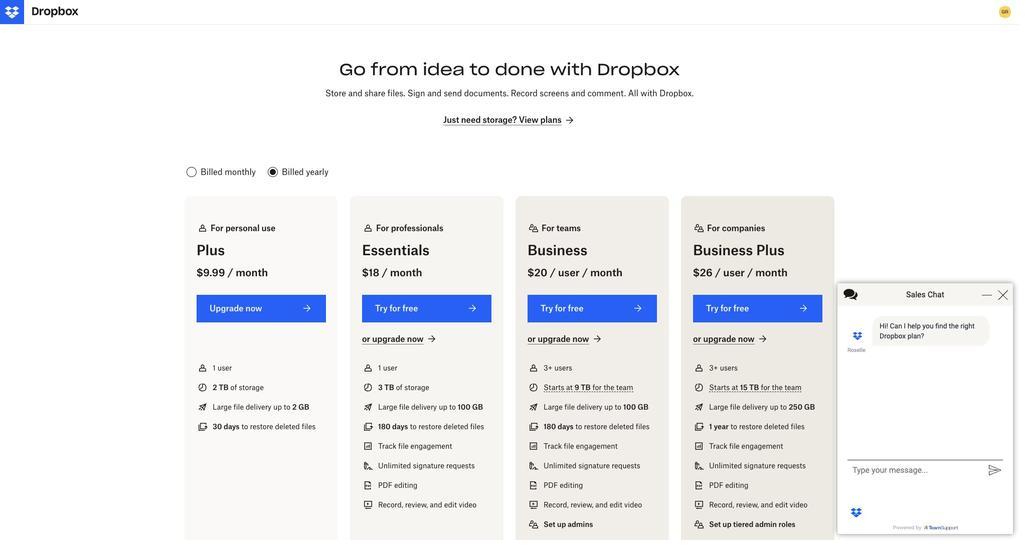 Task type: vqa. For each thing, say whether or not it's contained in the screenshot.
1st days from right
yes



Task type: describe. For each thing, give the bounding box(es) containing it.
or upgrade now link for essentials
[[362, 333, 438, 345]]

editing for essentials
[[394, 481, 418, 490]]

storage?
[[483, 115, 517, 125]]

go
[[339, 59, 366, 80]]

edit for business
[[610, 501, 623, 509]]

1 tb from the left
[[219, 383, 229, 392]]

gb for essentials
[[472, 403, 483, 411]]

$26
[[693, 266, 713, 279]]

files for business plus
[[791, 422, 805, 431]]

2 month from the left
[[390, 266, 422, 279]]

now for business plus
[[738, 334, 755, 344]]

restore for business
[[584, 422, 608, 431]]

1 month from the left
[[236, 266, 268, 279]]

admins
[[568, 520, 593, 529]]

user down business plus
[[724, 266, 745, 279]]

edit for essentials
[[444, 501, 457, 509]]

upgrade for essentials
[[372, 334, 405, 344]]

try for business plus
[[706, 303, 719, 313]]

try for free for business
[[541, 303, 584, 313]]

engagement for business
[[576, 442, 618, 450]]

2 tb from the left
[[385, 383, 394, 392]]

1 user for 2
[[213, 364, 232, 372]]

pdf editing for business
[[544, 481, 583, 490]]

users for business plus
[[720, 364, 738, 372]]

large for business
[[544, 403, 563, 411]]

$20
[[528, 266, 548, 279]]

now right the upgrade
[[246, 303, 262, 313]]

at for business plus
[[732, 383, 739, 392]]

0 horizontal spatial 2
[[213, 383, 217, 392]]

9
[[575, 383, 579, 392]]

unlimited signature requests for essentials
[[378, 461, 475, 470]]

large file delivery up to 250 gb
[[709, 403, 815, 411]]

engagement for essentials
[[411, 442, 452, 450]]

large file delivery up to 100 gb for business
[[544, 403, 649, 411]]

try for free link for business plus
[[693, 295, 823, 323]]

record, for business plus
[[709, 501, 735, 509]]

billed monthly
[[201, 167, 256, 177]]

2 horizontal spatial 1
[[709, 422, 712, 431]]

free for business
[[568, 303, 584, 313]]

$18
[[362, 266, 380, 279]]

for for essentials
[[376, 223, 389, 233]]

1 deleted from the left
[[275, 422, 300, 431]]

set up tiered admin roles
[[709, 520, 796, 529]]

admin
[[756, 520, 777, 529]]

1 days from the left
[[224, 422, 240, 431]]

/ for essentials
[[382, 266, 388, 279]]

$9.99
[[197, 266, 225, 279]]

gb for business
[[638, 403, 649, 411]]

180 days to restore deleted files for business
[[544, 422, 650, 431]]

user up 2 tb of storage
[[218, 364, 232, 372]]

1 files from the left
[[302, 422, 316, 431]]

files.
[[388, 89, 405, 99]]

record
[[511, 89, 538, 99]]

upgrade now link
[[197, 295, 326, 323]]

tiered
[[734, 520, 754, 529]]

3 tb of storage
[[378, 383, 430, 392]]

personal
[[226, 223, 260, 233]]

companies
[[722, 223, 766, 233]]

for for essentials
[[390, 303, 401, 313]]

pdf editing for essentials
[[378, 481, 418, 490]]

days for business
[[558, 422, 574, 431]]

files for essentials
[[471, 422, 484, 431]]

deleted for essentials
[[444, 422, 469, 431]]

track for business plus
[[709, 442, 728, 450]]

for for plus
[[211, 223, 224, 233]]

try for free link for business
[[528, 295, 657, 323]]

days for essentials
[[392, 422, 408, 431]]

delivery for business
[[577, 403, 603, 411]]

comment.
[[588, 89, 626, 99]]

billed for billed yearly
[[282, 167, 304, 177]]

user right $20
[[558, 266, 580, 279]]

large for business plus
[[709, 403, 729, 411]]

0 vertical spatial with
[[550, 59, 592, 80]]

2 tb of storage
[[213, 383, 264, 392]]

billed yearly
[[282, 167, 329, 177]]

signature for business plus
[[744, 461, 776, 470]]

dropbox.
[[660, 89, 694, 99]]

upgrade
[[210, 303, 244, 313]]

view
[[519, 115, 539, 125]]

1 restore from the left
[[250, 422, 273, 431]]

$20 / user / month
[[528, 266, 623, 279]]

now for essentials
[[407, 334, 424, 344]]

video for essentials
[[459, 501, 477, 509]]

review, for business plus
[[736, 501, 759, 509]]

starts at 15 tb for the team
[[709, 383, 802, 392]]

for for business plus
[[721, 303, 732, 313]]

$26 / user / month
[[693, 266, 788, 279]]

30
[[213, 422, 222, 431]]

3 tb from the left
[[581, 383, 591, 392]]

2 plus from the left
[[757, 242, 785, 258]]

track file engagement for essentials
[[378, 442, 452, 450]]

4 / from the left
[[582, 266, 588, 279]]

files for business
[[636, 422, 650, 431]]

unlimited for business
[[544, 461, 577, 470]]

user up 3 tb of storage on the bottom of page
[[383, 364, 398, 372]]

for companies
[[707, 223, 766, 233]]

pdf for business
[[544, 481, 558, 490]]

or upgrade now for business plus
[[693, 334, 755, 344]]

unlimited for essentials
[[378, 461, 411, 470]]

for professionals
[[376, 223, 444, 233]]

for for business
[[555, 303, 566, 313]]

deleted for business
[[609, 422, 634, 431]]

now for business
[[573, 334, 589, 344]]

4 month from the left
[[756, 266, 788, 279]]

delivery for essentials
[[411, 403, 437, 411]]

try for free for business plus
[[706, 303, 749, 313]]

sign
[[408, 89, 425, 99]]

180 days to restore deleted files for essentials
[[378, 422, 484, 431]]

15
[[740, 383, 748, 392]]

unlimited signature requests for business plus
[[709, 461, 806, 470]]

requests for essentials
[[446, 461, 475, 470]]

of for 3 tb
[[396, 383, 403, 392]]

gr button
[[997, 4, 1014, 20]]

the for business
[[604, 383, 615, 392]]

set up admins
[[544, 520, 593, 529]]

need
[[461, 115, 481, 125]]

just need storage? view plans
[[444, 115, 562, 125]]

essentials
[[362, 242, 430, 258]]

$9.99 / month
[[197, 266, 268, 279]]

for personal use
[[211, 223, 276, 233]]

monthly
[[225, 167, 256, 177]]

requests for business plus
[[778, 461, 806, 470]]

editing for business
[[560, 481, 583, 490]]

starts at 9 tb for the team
[[544, 383, 634, 392]]

users for business
[[555, 364, 573, 372]]

1 delivery from the left
[[246, 403, 272, 411]]

just
[[444, 115, 459, 125]]

set for business plus
[[709, 520, 721, 529]]

the for business plus
[[772, 383, 783, 392]]



Task type: locate. For each thing, give the bounding box(es) containing it.
180 days to restore deleted files down 3 tb of storage on the bottom of page
[[378, 422, 484, 431]]

1 horizontal spatial 100
[[624, 403, 636, 411]]

2 horizontal spatial pdf
[[709, 481, 724, 490]]

gb for business plus
[[805, 403, 815, 411]]

1 signature from the left
[[413, 461, 445, 470]]

1 horizontal spatial 3+ users
[[709, 364, 738, 372]]

or upgrade now for business
[[528, 334, 589, 344]]

2 horizontal spatial record, review, and edit video
[[709, 501, 808, 509]]

2 horizontal spatial track
[[709, 442, 728, 450]]

3 try for free link from the left
[[693, 295, 823, 323]]

or for business plus
[[693, 334, 702, 344]]

free down $18 / month
[[403, 303, 418, 313]]

1 horizontal spatial review,
[[571, 501, 594, 509]]

try for free link down $18 / month
[[362, 295, 492, 323]]

3+ users up starts at 15 tb for the team
[[709, 364, 738, 372]]

2 up 30 days to restore deleted files
[[292, 403, 297, 411]]

0 horizontal spatial with
[[550, 59, 592, 80]]

2 horizontal spatial try
[[706, 303, 719, 313]]

to
[[470, 59, 490, 80], [284, 403, 291, 411], [449, 403, 456, 411], [615, 403, 622, 411], [781, 403, 787, 411], [242, 422, 248, 431], [410, 422, 417, 431], [576, 422, 582, 431], [731, 422, 738, 431]]

idea
[[423, 59, 465, 80]]

track file engagement for business plus
[[709, 442, 784, 450]]

1 horizontal spatial billed
[[282, 167, 304, 177]]

restore down "large file delivery up to 250 gb"
[[739, 422, 763, 431]]

1 track from the left
[[378, 442, 397, 450]]

1 plus from the left
[[197, 242, 225, 258]]

upgrade for business
[[538, 334, 571, 344]]

unlimited for business plus
[[709, 461, 742, 470]]

1 horizontal spatial record,
[[544, 501, 569, 509]]

1 unlimited from the left
[[378, 461, 411, 470]]

3 delivery from the left
[[577, 403, 603, 411]]

from
[[371, 59, 418, 80]]

delivery for business plus
[[743, 403, 768, 411]]

video
[[459, 501, 477, 509], [625, 501, 642, 509], [790, 501, 808, 509]]

2 free from the left
[[568, 303, 584, 313]]

storage up large file delivery up to 2 gb
[[239, 383, 264, 392]]

try for free for essentials
[[375, 303, 418, 313]]

2 or upgrade now link from the left
[[528, 333, 603, 345]]

yearly
[[306, 167, 329, 177]]

3+ for business plus
[[709, 364, 718, 372]]

for for business plus
[[707, 223, 720, 233]]

store and share files. sign and send documents. record screens and comment. all with dropbox.
[[325, 89, 694, 99]]

1 team from the left
[[617, 383, 634, 392]]

edit for business plus
[[776, 501, 788, 509]]

now up 15
[[738, 334, 755, 344]]

3+ up starts at 15 tb for the team
[[709, 364, 718, 372]]

1 / from the left
[[228, 266, 233, 279]]

large up 30
[[213, 403, 232, 411]]

3 pdf editing from the left
[[709, 481, 749, 490]]

1 business from the left
[[528, 242, 588, 258]]

3 or from the left
[[693, 334, 702, 344]]

4 delivery from the left
[[743, 403, 768, 411]]

restore for essentials
[[419, 422, 442, 431]]

requests for business
[[612, 461, 641, 470]]

upgrade
[[372, 334, 405, 344], [538, 334, 571, 344], [704, 334, 736, 344]]

billed for billed monthly
[[201, 167, 223, 177]]

free down "$26 / user / month" on the right of the page
[[734, 303, 749, 313]]

signature for business
[[579, 461, 610, 470]]

0 horizontal spatial 1
[[213, 364, 216, 372]]

1 horizontal spatial 1
[[378, 364, 381, 372]]

3 large from the left
[[544, 403, 563, 411]]

2 horizontal spatial unlimited
[[709, 461, 742, 470]]

gb
[[299, 403, 309, 411], [472, 403, 483, 411], [638, 403, 649, 411], [805, 403, 815, 411]]

2 track file engagement from the left
[[544, 442, 618, 450]]

0 vertical spatial 2
[[213, 383, 217, 392]]

delivery down starts at 15 tb for the team
[[743, 403, 768, 411]]

1 180 from the left
[[378, 422, 391, 431]]

teams
[[557, 223, 581, 233]]

1 user
[[213, 364, 232, 372], [378, 364, 398, 372]]

gr
[[1002, 9, 1009, 15]]

1 horizontal spatial 1 user
[[378, 364, 398, 372]]

for left 'companies'
[[707, 223, 720, 233]]

250
[[789, 403, 803, 411]]

0 horizontal spatial large file delivery up to 100 gb
[[378, 403, 483, 411]]

2 unlimited from the left
[[544, 461, 577, 470]]

starts
[[544, 383, 565, 392], [709, 383, 730, 392]]

1 horizontal spatial edit
[[610, 501, 623, 509]]

users up starts at 15 tb for the team
[[720, 364, 738, 372]]

free down the $20 / user / month
[[568, 303, 584, 313]]

1 horizontal spatial unlimited
[[544, 461, 577, 470]]

users up starts at 9 tb for the team
[[555, 364, 573, 372]]

restore down large file delivery up to 2 gb
[[250, 422, 273, 431]]

business for business
[[528, 242, 588, 258]]

documents.
[[464, 89, 509, 99]]

2 users from the left
[[720, 364, 738, 372]]

1 user for 3
[[378, 364, 398, 372]]

free
[[403, 303, 418, 313], [568, 303, 584, 313], [734, 303, 749, 313]]

3 for from the left
[[542, 223, 555, 233]]

2 billed from the left
[[282, 167, 304, 177]]

1 horizontal spatial at
[[732, 383, 739, 392]]

team right the 9
[[617, 383, 634, 392]]

of for 2 tb
[[231, 383, 237, 392]]

editing for business plus
[[726, 481, 749, 490]]

2 3+ from the left
[[709, 364, 718, 372]]

for left teams
[[542, 223, 555, 233]]

0 horizontal spatial 180 days to restore deleted files
[[378, 422, 484, 431]]

track file engagement
[[378, 442, 452, 450], [544, 442, 618, 450], [709, 442, 784, 450]]

1 or upgrade now from the left
[[362, 334, 424, 344]]

1 horizontal spatial team
[[785, 383, 802, 392]]

1 horizontal spatial try
[[541, 303, 553, 313]]

of up large file delivery up to 2 gb
[[231, 383, 237, 392]]

3+ users up starts at 9 tb for the team
[[544, 364, 573, 372]]

business down the for companies
[[693, 242, 753, 258]]

with right all
[[641, 89, 658, 99]]

100 for essentials
[[458, 403, 471, 411]]

record, for business
[[544, 501, 569, 509]]

set left "tiered"
[[709, 520, 721, 529]]

or upgrade now for essentials
[[362, 334, 424, 344]]

roles
[[779, 520, 796, 529]]

deleted for business plus
[[765, 422, 789, 431]]

2 horizontal spatial engagement
[[742, 442, 784, 450]]

or for essentials
[[362, 334, 370, 344]]

billed
[[201, 167, 223, 177], [282, 167, 304, 177]]

2 edit from the left
[[610, 501, 623, 509]]

3+ users
[[544, 364, 573, 372], [709, 364, 738, 372]]

large file delivery up to 100 gb down 3 tb of storage on the bottom of page
[[378, 403, 483, 411]]

or upgrade now link for business
[[528, 333, 603, 345]]

of right 3 at the bottom of the page
[[396, 383, 403, 392]]

2 the from the left
[[772, 383, 783, 392]]

1 or from the left
[[362, 334, 370, 344]]

plus up $9.99
[[197, 242, 225, 258]]

0 horizontal spatial pdf
[[378, 481, 393, 490]]

0 horizontal spatial 3+
[[544, 364, 553, 372]]

try for free down "$26 / user / month" on the right of the page
[[706, 303, 749, 313]]

2 review, from the left
[[571, 501, 594, 509]]

3 requests from the left
[[778, 461, 806, 470]]

2 business from the left
[[693, 242, 753, 258]]

large for essentials
[[378, 403, 397, 411]]

try for business
[[541, 303, 553, 313]]

2 starts from the left
[[709, 383, 730, 392]]

record, review, and edit video for essentials
[[378, 501, 477, 509]]

1 large file delivery up to 100 gb from the left
[[378, 403, 483, 411]]

try for free link down the $20 / user / month
[[528, 295, 657, 323]]

share
[[365, 89, 386, 99]]

large file delivery up to 100 gb for essentials
[[378, 403, 483, 411]]

unlimited signature requests for business
[[544, 461, 641, 470]]

1 record, from the left
[[378, 501, 403, 509]]

store
[[325, 89, 346, 99]]

3+
[[544, 364, 553, 372], [709, 364, 718, 372]]

screens
[[540, 89, 569, 99]]

requests
[[446, 461, 475, 470], [612, 461, 641, 470], [778, 461, 806, 470]]

0 horizontal spatial unlimited signature requests
[[378, 461, 475, 470]]

upgrade now
[[210, 303, 262, 313]]

business down for teams
[[528, 242, 588, 258]]

180 for business
[[544, 422, 556, 431]]

1 gb from the left
[[299, 403, 309, 411]]

2 restore from the left
[[419, 422, 442, 431]]

0 horizontal spatial or upgrade now link
[[362, 333, 438, 345]]

1 vertical spatial with
[[641, 89, 658, 99]]

unlimited signature requests
[[378, 461, 475, 470], [544, 461, 641, 470], [709, 461, 806, 470]]

files
[[302, 422, 316, 431], [471, 422, 484, 431], [636, 422, 650, 431], [791, 422, 805, 431]]

2 try from the left
[[541, 303, 553, 313]]

1 horizontal spatial 3+
[[709, 364, 718, 372]]

3 review, from the left
[[736, 501, 759, 509]]

deleted
[[275, 422, 300, 431], [444, 422, 469, 431], [609, 422, 634, 431], [765, 422, 789, 431]]

2 horizontal spatial signature
[[744, 461, 776, 470]]

pdf for essentials
[[378, 481, 393, 490]]

try down $18
[[375, 303, 388, 313]]

month
[[236, 266, 268, 279], [390, 266, 422, 279], [591, 266, 623, 279], [756, 266, 788, 279]]

None radio
[[185, 164, 258, 180]]

1 horizontal spatial try for free
[[541, 303, 584, 313]]

tb up 30
[[219, 383, 229, 392]]

1 horizontal spatial requests
[[612, 461, 641, 470]]

30 days to restore deleted files
[[213, 422, 316, 431]]

review,
[[405, 501, 428, 509], [571, 501, 594, 509], [736, 501, 759, 509]]

video for business plus
[[790, 501, 808, 509]]

3 video from the left
[[790, 501, 808, 509]]

180 for essentials
[[378, 422, 391, 431]]

billed left monthly in the top of the page
[[201, 167, 223, 177]]

2 up 30
[[213, 383, 217, 392]]

all
[[628, 89, 639, 99]]

1 horizontal spatial engagement
[[576, 442, 618, 450]]

record, review, and edit video
[[378, 501, 477, 509], [544, 501, 642, 509], [709, 501, 808, 509]]

of
[[231, 383, 237, 392], [396, 383, 403, 392]]

2 180 days to restore deleted files from the left
[[544, 422, 650, 431]]

2 track from the left
[[544, 442, 562, 450]]

100 for business
[[624, 403, 636, 411]]

180 days to restore deleted files
[[378, 422, 484, 431], [544, 422, 650, 431]]

3 files from the left
[[636, 422, 650, 431]]

3
[[378, 383, 383, 392]]

record, review, and edit video for business plus
[[709, 501, 808, 509]]

0 horizontal spatial edit
[[444, 501, 457, 509]]

days right 30
[[224, 422, 240, 431]]

1 year to restore deleted files
[[709, 422, 805, 431]]

3 signature from the left
[[744, 461, 776, 470]]

2 horizontal spatial edit
[[776, 501, 788, 509]]

now
[[246, 303, 262, 313], [407, 334, 424, 344], [573, 334, 589, 344], [738, 334, 755, 344]]

for down "$26 / user / month" on the right of the page
[[721, 303, 732, 313]]

set for business
[[544, 520, 556, 529]]

large up year
[[709, 403, 729, 411]]

0 horizontal spatial try for free link
[[362, 295, 492, 323]]

1 the from the left
[[604, 383, 615, 392]]

180 days to restore deleted files down starts at 9 tb for the team
[[544, 422, 650, 431]]

180
[[378, 422, 391, 431], [544, 422, 556, 431]]

2 large file delivery up to 100 gb from the left
[[544, 403, 649, 411]]

0 horizontal spatial the
[[604, 383, 615, 392]]

0 horizontal spatial editing
[[394, 481, 418, 490]]

0 horizontal spatial or upgrade now
[[362, 334, 424, 344]]

1 horizontal spatial storage
[[405, 383, 430, 392]]

3+ for business
[[544, 364, 553, 372]]

1 horizontal spatial business
[[693, 242, 753, 258]]

1 user up 2 tb of storage
[[213, 364, 232, 372]]

record, review, and edit video for business
[[544, 501, 642, 509]]

free for essentials
[[403, 303, 418, 313]]

3 record, review, and edit video from the left
[[709, 501, 808, 509]]

2 unlimited signature requests from the left
[[544, 461, 641, 470]]

2 180 from the left
[[544, 422, 556, 431]]

0 horizontal spatial or
[[362, 334, 370, 344]]

1 large from the left
[[213, 403, 232, 411]]

try for free down $18 / month
[[375, 303, 418, 313]]

done
[[495, 59, 546, 80]]

video for business
[[625, 501, 642, 509]]

/
[[228, 266, 233, 279], [382, 266, 388, 279], [550, 266, 556, 279], [582, 266, 588, 279], [715, 266, 721, 279], [748, 266, 753, 279]]

0 horizontal spatial pdf editing
[[378, 481, 418, 490]]

1 for 2 tb
[[213, 364, 216, 372]]

now up 3 tb of storage on the bottom of page
[[407, 334, 424, 344]]

team
[[617, 383, 634, 392], [785, 383, 802, 392]]

1 3+ from the left
[[544, 364, 553, 372]]

3 or upgrade now link from the left
[[693, 333, 769, 345]]

0 horizontal spatial record,
[[378, 501, 403, 509]]

restore for business plus
[[739, 422, 763, 431]]

/ for plus
[[228, 266, 233, 279]]

try for free link down "$26 / user / month" on the right of the page
[[693, 295, 823, 323]]

2 horizontal spatial try for free
[[706, 303, 749, 313]]

3 edit from the left
[[776, 501, 788, 509]]

review, for business
[[571, 501, 594, 509]]

try for free down the $20 / user / month
[[541, 303, 584, 313]]

try for essentials
[[375, 303, 388, 313]]

or upgrade now link
[[362, 333, 438, 345], [528, 333, 603, 345], [693, 333, 769, 345]]

or
[[362, 334, 370, 344], [528, 334, 536, 344], [693, 334, 702, 344]]

0 horizontal spatial plus
[[197, 242, 225, 258]]

/ for business
[[550, 266, 556, 279]]

2 or upgrade now from the left
[[528, 334, 589, 344]]

0 horizontal spatial at
[[567, 383, 573, 392]]

team for business plus
[[785, 383, 802, 392]]

2 requests from the left
[[612, 461, 641, 470]]

for
[[390, 303, 401, 313], [555, 303, 566, 313], [721, 303, 732, 313], [593, 383, 602, 392], [761, 383, 770, 392]]

1 horizontal spatial 180
[[544, 422, 556, 431]]

1 horizontal spatial or
[[528, 334, 536, 344]]

2 record, from the left
[[544, 501, 569, 509]]

pdf for business plus
[[709, 481, 724, 490]]

1 horizontal spatial editing
[[560, 481, 583, 490]]

or upgrade now link for business plus
[[693, 333, 769, 345]]

track file engagement for business
[[544, 442, 618, 450]]

1 1 user from the left
[[213, 364, 232, 372]]

1 upgrade from the left
[[372, 334, 405, 344]]

user
[[558, 266, 580, 279], [724, 266, 745, 279], [218, 364, 232, 372], [383, 364, 398, 372]]

2 horizontal spatial review,
[[736, 501, 759, 509]]

2 days from the left
[[392, 422, 408, 431]]

2 / from the left
[[382, 266, 388, 279]]

0 horizontal spatial team
[[617, 383, 634, 392]]

try for free link for essentials
[[362, 295, 492, 323]]

2 try for free link from the left
[[528, 295, 657, 323]]

2 try for free from the left
[[541, 303, 584, 313]]

starts left 15
[[709, 383, 730, 392]]

or upgrade now link up 15
[[693, 333, 769, 345]]

2 horizontal spatial editing
[[726, 481, 749, 490]]

0 horizontal spatial signature
[[413, 461, 445, 470]]

storage for 2 tb of storage
[[239, 383, 264, 392]]

2 horizontal spatial days
[[558, 422, 574, 431]]

1 requests from the left
[[446, 461, 475, 470]]

engagement for business plus
[[742, 442, 784, 450]]

1 edit from the left
[[444, 501, 457, 509]]

1 pdf from the left
[[378, 481, 393, 490]]

large down starts at 9 tb for the team
[[544, 403, 563, 411]]

with up screens
[[550, 59, 592, 80]]

at left the 9
[[567, 383, 573, 392]]

1 horizontal spatial the
[[772, 383, 783, 392]]

days down starts at 9 tb for the team
[[558, 422, 574, 431]]

1 horizontal spatial days
[[392, 422, 408, 431]]

4 restore from the left
[[739, 422, 763, 431]]

1 user up 3 at the bottom of the page
[[378, 364, 398, 372]]

1 horizontal spatial track
[[544, 442, 562, 450]]

0 horizontal spatial 3+ users
[[544, 364, 573, 372]]

tb right the 9
[[581, 383, 591, 392]]

business for business plus
[[693, 242, 753, 258]]

large file delivery up to 2 gb
[[213, 403, 309, 411]]

2 files from the left
[[471, 422, 484, 431]]

at left 15
[[732, 383, 739, 392]]

2 set from the left
[[709, 520, 721, 529]]

2 1 user from the left
[[378, 364, 398, 372]]

1 horizontal spatial or upgrade now
[[528, 334, 589, 344]]

tb right 15
[[750, 383, 759, 392]]

team for business
[[617, 383, 634, 392]]

4 files from the left
[[791, 422, 805, 431]]

0 horizontal spatial billed
[[201, 167, 223, 177]]

1 vertical spatial 2
[[292, 403, 297, 411]]

business plus
[[693, 242, 785, 258]]

1 horizontal spatial try for free link
[[528, 295, 657, 323]]

now up the 9
[[573, 334, 589, 344]]

1 horizontal spatial with
[[641, 89, 658, 99]]

/ for business plus
[[715, 266, 721, 279]]

0 horizontal spatial 180
[[378, 422, 391, 431]]

editing
[[394, 481, 418, 490], [560, 481, 583, 490], [726, 481, 749, 490]]

tb right 3 at the bottom of the page
[[385, 383, 394, 392]]

0 horizontal spatial unlimited
[[378, 461, 411, 470]]

try down the $26
[[706, 303, 719, 313]]

2 horizontal spatial free
[[734, 303, 749, 313]]

for up "large file delivery up to 250 gb"
[[761, 383, 770, 392]]

0 horizontal spatial 100
[[458, 403, 471, 411]]

0 horizontal spatial business
[[528, 242, 588, 258]]

3 track file engagement from the left
[[709, 442, 784, 450]]

just need storage? view plans link
[[444, 114, 576, 126]]

or upgrade now link up the 9
[[528, 333, 603, 345]]

2 horizontal spatial requests
[[778, 461, 806, 470]]

use
[[262, 223, 276, 233]]

large file delivery up to 100 gb down starts at 9 tb for the team
[[544, 403, 649, 411]]

or for business
[[528, 334, 536, 344]]

1 storage from the left
[[239, 383, 264, 392]]

0 horizontal spatial set
[[544, 520, 556, 529]]

large down 3 at the bottom of the page
[[378, 403, 397, 411]]

4 deleted from the left
[[765, 422, 789, 431]]

4 tb from the left
[[750, 383, 759, 392]]

for down the $20 / user / month
[[555, 303, 566, 313]]

1 up 3 at the bottom of the page
[[378, 364, 381, 372]]

go from idea to done with dropbox
[[339, 59, 680, 80]]

2 team from the left
[[785, 383, 802, 392]]

starts for business plus
[[709, 383, 730, 392]]

0 horizontal spatial users
[[555, 364, 573, 372]]

for right the 9
[[593, 383, 602, 392]]

free for business plus
[[734, 303, 749, 313]]

0 horizontal spatial review,
[[405, 501, 428, 509]]

0 horizontal spatial track
[[378, 442, 397, 450]]

1 set from the left
[[544, 520, 556, 529]]

1 horizontal spatial 2
[[292, 403, 297, 411]]

1 billed from the left
[[201, 167, 223, 177]]

0 horizontal spatial requests
[[446, 461, 475, 470]]

billed left 'yearly'
[[282, 167, 304, 177]]

pdf editing
[[378, 481, 418, 490], [544, 481, 583, 490], [709, 481, 749, 490]]

1 at from the left
[[567, 383, 573, 392]]

set left admins
[[544, 520, 556, 529]]

days down 3 tb of storage on the bottom of page
[[392, 422, 408, 431]]

3 upgrade from the left
[[704, 334, 736, 344]]

users
[[555, 364, 573, 372], [720, 364, 738, 372]]

5 / from the left
[[715, 266, 721, 279]]

1 users from the left
[[555, 364, 573, 372]]

0 horizontal spatial record, review, and edit video
[[378, 501, 477, 509]]

storage right 3 at the bottom of the page
[[405, 383, 430, 392]]

up
[[273, 403, 282, 411], [439, 403, 448, 411], [605, 403, 613, 411], [770, 403, 779, 411], [557, 520, 566, 529], [723, 520, 732, 529]]

0 horizontal spatial track file engagement
[[378, 442, 452, 450]]

1 horizontal spatial pdf editing
[[544, 481, 583, 490]]

review, for essentials
[[405, 501, 428, 509]]

0 horizontal spatial starts
[[544, 383, 565, 392]]

restore down 3 tb of storage on the bottom of page
[[419, 422, 442, 431]]

plus
[[197, 242, 225, 258], [757, 242, 785, 258]]

1 review, from the left
[[405, 501, 428, 509]]

0 horizontal spatial upgrade
[[372, 334, 405, 344]]

plans
[[541, 115, 562, 125]]

team up '250' on the bottom right of page
[[785, 383, 802, 392]]

3 or upgrade now from the left
[[693, 334, 755, 344]]

0 horizontal spatial engagement
[[411, 442, 452, 450]]

1 horizontal spatial or upgrade now link
[[528, 333, 603, 345]]

0 horizontal spatial days
[[224, 422, 240, 431]]

1 up 2 tb of storage
[[213, 364, 216, 372]]

2 horizontal spatial pdf editing
[[709, 481, 749, 490]]

0 horizontal spatial storage
[[239, 383, 264, 392]]

for up "essentials"
[[376, 223, 389, 233]]

or upgrade now
[[362, 334, 424, 344], [528, 334, 589, 344], [693, 334, 755, 344]]

try down $20
[[541, 303, 553, 313]]

restore down starts at 9 tb for the team
[[584, 422, 608, 431]]

at
[[567, 383, 573, 392], [732, 383, 739, 392]]

starts left the 9
[[544, 383, 565, 392]]

record, for essentials
[[378, 501, 403, 509]]

the right the 9
[[604, 383, 615, 392]]

the up "large file delivery up to 250 gb"
[[772, 383, 783, 392]]

for down $18 / month
[[390, 303, 401, 313]]

3 unlimited from the left
[[709, 461, 742, 470]]

1 horizontal spatial signature
[[579, 461, 610, 470]]

or upgrade now link up 3 tb of storage on the bottom of page
[[362, 333, 438, 345]]

1 horizontal spatial plus
[[757, 242, 785, 258]]

1 for from the left
[[211, 223, 224, 233]]

2 gb from the left
[[472, 403, 483, 411]]

delivery up 30 days to restore deleted files
[[246, 403, 272, 411]]

2 horizontal spatial or upgrade now link
[[693, 333, 769, 345]]

$18 / month
[[362, 266, 422, 279]]

1
[[213, 364, 216, 372], [378, 364, 381, 372], [709, 422, 712, 431]]

set
[[544, 520, 556, 529], [709, 520, 721, 529]]

1 horizontal spatial 180 days to restore deleted files
[[544, 422, 650, 431]]

3+ up starts at 9 tb for the team
[[544, 364, 553, 372]]

at for business
[[567, 383, 573, 392]]

restore
[[250, 422, 273, 431], [419, 422, 442, 431], [584, 422, 608, 431], [739, 422, 763, 431]]

3+ users for business
[[544, 364, 573, 372]]

1 horizontal spatial starts
[[709, 383, 730, 392]]

2 horizontal spatial record,
[[709, 501, 735, 509]]

delivery down 3 tb of storage on the bottom of page
[[411, 403, 437, 411]]

1 horizontal spatial upgrade
[[538, 334, 571, 344]]

4 for from the left
[[707, 223, 720, 233]]

6 / from the left
[[748, 266, 753, 279]]

3 editing from the left
[[726, 481, 749, 490]]

track for essentials
[[378, 442, 397, 450]]

professionals
[[391, 223, 444, 233]]

0 horizontal spatial 1 user
[[213, 364, 232, 372]]

1 video from the left
[[459, 501, 477, 509]]

3 month from the left
[[591, 266, 623, 279]]

1 3+ users from the left
[[544, 364, 573, 372]]

1 editing from the left
[[394, 481, 418, 490]]

record,
[[378, 501, 403, 509], [544, 501, 569, 509], [709, 501, 735, 509]]

1 of from the left
[[231, 383, 237, 392]]

1 left year
[[709, 422, 712, 431]]

0 horizontal spatial free
[[403, 303, 418, 313]]

for for business
[[542, 223, 555, 233]]

dropbox
[[597, 59, 680, 80]]

tb
[[219, 383, 229, 392], [385, 383, 394, 392], [581, 383, 591, 392], [750, 383, 759, 392]]

plus down 'companies'
[[757, 242, 785, 258]]

1 horizontal spatial set
[[709, 520, 721, 529]]

try
[[375, 303, 388, 313], [541, 303, 553, 313], [706, 303, 719, 313]]

0 horizontal spatial video
[[459, 501, 477, 509]]

4 large from the left
[[709, 403, 729, 411]]

3 gb from the left
[[638, 403, 649, 411]]

send
[[444, 89, 462, 99]]

2 storage from the left
[[405, 383, 430, 392]]

for left personal
[[211, 223, 224, 233]]

delivery down starts at 9 tb for the team
[[577, 403, 603, 411]]

engagement
[[411, 442, 452, 450], [576, 442, 618, 450], [742, 442, 784, 450]]

0 horizontal spatial of
[[231, 383, 237, 392]]

None radio
[[266, 164, 331, 180]]

for teams
[[542, 223, 581, 233]]

2 signature from the left
[[579, 461, 610, 470]]

2 pdf from the left
[[544, 481, 558, 490]]

year
[[714, 422, 729, 431]]

for
[[211, 223, 224, 233], [376, 223, 389, 233], [542, 223, 555, 233], [707, 223, 720, 233]]



